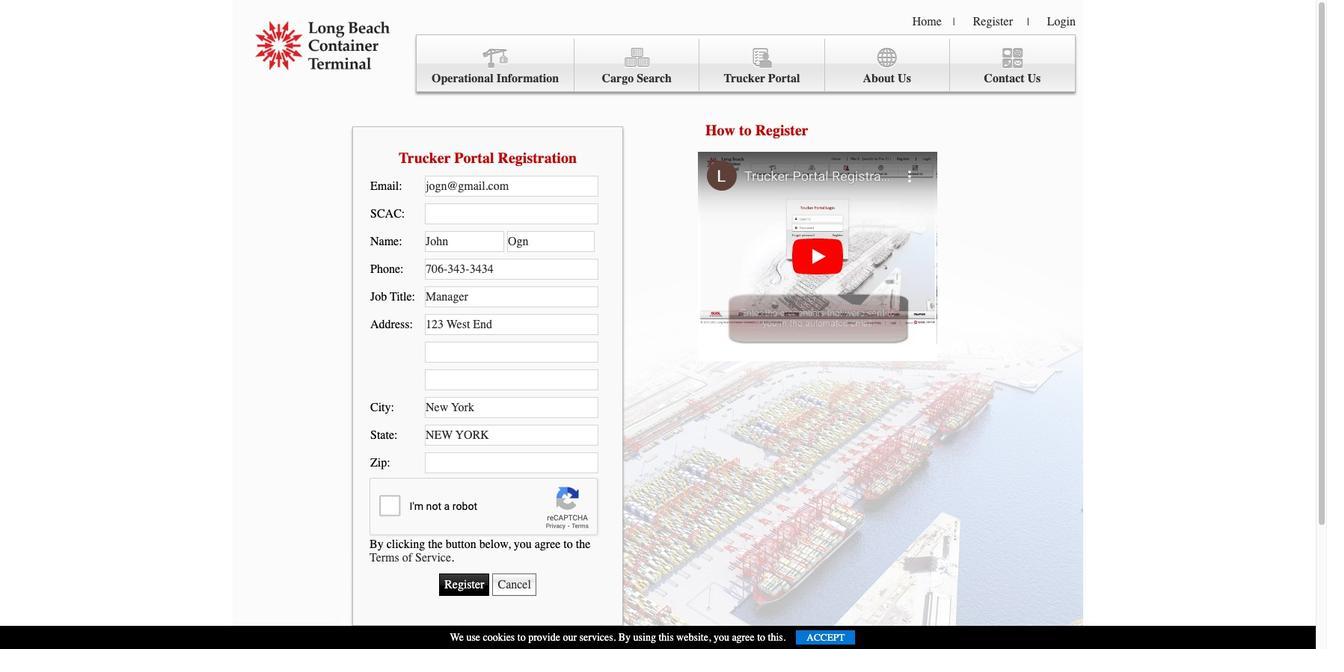 Task type: locate. For each thing, give the bounding box(es) containing it.
service
[[415, 551, 451, 565]]

: for scac :
[[402, 207, 405, 221]]

: down scac : on the left
[[399, 235, 402, 249]]

1 horizontal spatial |
[[1028, 16, 1030, 28]]

1 horizontal spatial you
[[714, 632, 730, 644]]

:
[[399, 180, 402, 193], [402, 207, 405, 221], [399, 235, 402, 249], [400, 263, 404, 276], [412, 290, 415, 304], [410, 318, 413, 332], [391, 401, 394, 415], [394, 429, 398, 442], [387, 457, 390, 470]]

website,
[[677, 632, 711, 644]]

clicking
[[387, 538, 425, 551]]

Email text field
[[425, 176, 599, 197]]

Name text field
[[425, 231, 505, 252]]

menu bar
[[416, 34, 1076, 92]]

0 vertical spatial you
[[514, 538, 532, 551]]

2 us from the left
[[1028, 72, 1041, 85]]

by
[[370, 538, 384, 551], [619, 632, 631, 644]]

this.
[[768, 632, 786, 644]]

: up 'title'
[[400, 263, 404, 276]]

trucker up how to register
[[724, 72, 766, 85]]

portal
[[769, 72, 801, 85], [455, 149, 494, 167]]

1 us from the left
[[898, 72, 912, 85]]

contact us link
[[950, 39, 1076, 92]]

contact us
[[985, 72, 1041, 85]]

job title :
[[371, 290, 415, 304]]

0 vertical spatial register
[[974, 15, 1013, 28]]

register
[[974, 15, 1013, 28], [756, 122, 809, 139]]

title
[[390, 290, 412, 304]]

phone :
[[371, 263, 404, 276]]

agree left this.
[[732, 632, 755, 644]]

0 vertical spatial by
[[370, 538, 384, 551]]

1 vertical spatial by
[[619, 632, 631, 644]]

1 horizontal spatial us
[[1028, 72, 1041, 85]]

you right below,
[[514, 538, 532, 551]]

trucker portal registration
[[399, 149, 577, 167]]

1 horizontal spatial by
[[619, 632, 631, 644]]

0 horizontal spatial by
[[370, 538, 384, 551]]

State text field
[[425, 425, 599, 446]]

: for email :
[[399, 180, 402, 193]]

phone
[[371, 263, 400, 276]]

to left this.
[[758, 632, 766, 644]]

cargo search link
[[575, 39, 700, 92]]

to right how
[[740, 122, 752, 139]]

this
[[659, 632, 674, 644]]

Zip text field
[[425, 453, 599, 474]]

None text field
[[425, 370, 599, 391]]

operational information
[[432, 72, 559, 85]]

None submit
[[439, 574, 490, 596]]

| left login 'link'
[[1028, 16, 1030, 28]]

portal for trucker portal
[[769, 72, 801, 85]]

to right below,
[[564, 538, 573, 551]]

: for phone :
[[400, 263, 404, 276]]

1 vertical spatial trucker
[[399, 149, 451, 167]]

login
[[1048, 15, 1076, 28]]

1 horizontal spatial trucker
[[724, 72, 766, 85]]

city :
[[371, 401, 394, 415]]

you
[[514, 538, 532, 551], [714, 632, 730, 644]]

of
[[403, 551, 413, 565]]

0 vertical spatial trucker
[[724, 72, 766, 85]]

1 vertical spatial you
[[714, 632, 730, 644]]

portal inside menu bar
[[769, 72, 801, 85]]

name
[[371, 235, 399, 249]]

trucker up email :
[[399, 149, 451, 167]]

0 horizontal spatial the
[[428, 538, 443, 551]]

services.
[[580, 632, 616, 644]]

agree
[[535, 538, 561, 551], [732, 632, 755, 644]]

by left the 'using'
[[619, 632, 631, 644]]

portal up how to register
[[769, 72, 801, 85]]

to
[[740, 122, 752, 139], [564, 538, 573, 551], [518, 632, 526, 644], [758, 632, 766, 644]]

0 horizontal spatial |
[[954, 16, 956, 28]]

accept
[[807, 633, 845, 644]]

about us link
[[825, 39, 950, 92]]

: down 'title'
[[410, 318, 413, 332]]

: down city :
[[394, 429, 398, 442]]

trucker portal
[[724, 72, 801, 85]]

: up 'state :'
[[391, 401, 394, 415]]

: for name :
[[399, 235, 402, 249]]

0 horizontal spatial portal
[[455, 149, 494, 167]]

register up "contact us" 'link'
[[974, 15, 1013, 28]]

: down email :
[[402, 207, 405, 221]]

1 horizontal spatial portal
[[769, 72, 801, 85]]

about
[[863, 72, 895, 85]]

us right contact on the right of page
[[1028, 72, 1041, 85]]

accept button
[[797, 631, 856, 645]]

terms
[[370, 551, 400, 565]]

1 horizontal spatial register
[[974, 15, 1013, 28]]

register link
[[974, 15, 1013, 28]]

: down 'state :'
[[387, 457, 390, 470]]

button
[[446, 538, 477, 551]]

agree up cancel button
[[535, 538, 561, 551]]

contact
[[985, 72, 1025, 85]]

0 horizontal spatial register
[[756, 122, 809, 139]]

by left the clicking
[[370, 538, 384, 551]]

trucker for trucker portal registration
[[399, 149, 451, 167]]

None text field
[[425, 342, 599, 363]]

email :
[[371, 180, 402, 193]]

register down trucker portal
[[756, 122, 809, 139]]

0 vertical spatial portal
[[769, 72, 801, 85]]

menu bar containing operational information
[[416, 34, 1076, 92]]

0 horizontal spatial trucker
[[399, 149, 451, 167]]

us
[[898, 72, 912, 85], [1028, 72, 1041, 85]]

home
[[913, 15, 942, 28]]

1 horizontal spatial agree
[[732, 632, 755, 644]]

0 vertical spatial agree
[[535, 538, 561, 551]]

us right about
[[898, 72, 912, 85]]

0 horizontal spatial agree
[[535, 538, 561, 551]]

by clicking the button below, you agree to the terms of service .
[[370, 538, 591, 565]]

to inside by clicking the button below, you agree to the terms of service .
[[564, 538, 573, 551]]

Last Name text field
[[508, 231, 595, 252]]

0 horizontal spatial you
[[514, 538, 532, 551]]

| right the home
[[954, 16, 956, 28]]

information
[[497, 72, 559, 85]]

email
[[371, 180, 399, 193]]

us inside 'link'
[[1028, 72, 1041, 85]]

: right job
[[412, 290, 415, 304]]

: for state :
[[394, 429, 398, 442]]

terms of service link
[[370, 551, 451, 565]]

1 horizontal spatial the
[[576, 538, 591, 551]]

2 | from the left
[[1028, 16, 1030, 28]]

trucker
[[724, 72, 766, 85], [399, 149, 451, 167]]

the
[[428, 538, 443, 551], [576, 538, 591, 551]]

|
[[954, 16, 956, 28], [1028, 16, 1030, 28]]

scac :
[[371, 207, 405, 221]]

registration
[[498, 149, 577, 167]]

you right "website,"
[[714, 632, 730, 644]]

: up scac : on the left
[[399, 180, 402, 193]]

use
[[467, 632, 481, 644]]

1 vertical spatial portal
[[455, 149, 494, 167]]

we
[[450, 632, 464, 644]]

agree inside by clicking the button below, you agree to the terms of service .
[[535, 538, 561, 551]]

city
[[371, 401, 391, 415]]

scac
[[371, 207, 402, 221]]

portal up email text field
[[455, 149, 494, 167]]

0 horizontal spatial us
[[898, 72, 912, 85]]



Task type: vqa. For each thing, say whether or not it's contained in the screenshot.
the rightmost Cameras
no



Task type: describe. For each thing, give the bounding box(es) containing it.
home link
[[913, 15, 942, 28]]

operational
[[432, 72, 494, 85]]

: for address :
[[410, 318, 413, 332]]

.
[[451, 551, 454, 565]]

1 the from the left
[[428, 538, 443, 551]]

address :
[[371, 318, 413, 332]]

about us
[[863, 72, 912, 85]]

by inside by clicking the button below, you agree to the terms of service .
[[370, 538, 384, 551]]

provide
[[529, 632, 561, 644]]

: for zip :
[[387, 457, 390, 470]]

trucker for trucker portal
[[724, 72, 766, 85]]

cookies
[[483, 632, 515, 644]]

1 | from the left
[[954, 16, 956, 28]]

City text field
[[425, 397, 599, 418]]

how
[[706, 122, 736, 139]]

using
[[634, 632, 656, 644]]

us for about us
[[898, 72, 912, 85]]

state
[[371, 429, 394, 442]]

1 vertical spatial agree
[[732, 632, 755, 644]]

operational information link
[[417, 39, 575, 92]]

to right the cookies
[[518, 632, 526, 644]]

portal for trucker portal registration
[[455, 149, 494, 167]]

how to register
[[706, 122, 809, 139]]

address
[[371, 318, 410, 332]]

name :
[[371, 235, 402, 249]]

cargo search
[[602, 72, 672, 85]]

1 vertical spatial register
[[756, 122, 809, 139]]

cancel button
[[493, 574, 537, 596]]

our
[[563, 632, 577, 644]]

cancel
[[498, 578, 531, 592]]

2 the from the left
[[576, 538, 591, 551]]

zip :
[[371, 457, 390, 470]]

search
[[637, 72, 672, 85]]

cargo
[[602, 72, 634, 85]]

job
[[371, 290, 387, 304]]

zip
[[371, 457, 387, 470]]

SCAC text field
[[425, 204, 599, 225]]

: for city :
[[391, 401, 394, 415]]

login link
[[1048, 15, 1076, 28]]

trucker portal link
[[700, 39, 825, 92]]

Phone text field
[[425, 259, 599, 280]]

we use cookies to provide our services. by using this website, you agree to this.
[[450, 632, 786, 644]]

you inside by clicking the button below, you agree to the terms of service .
[[514, 538, 532, 551]]

below,
[[480, 538, 511, 551]]

state :
[[371, 429, 398, 442]]

us for contact us
[[1028, 72, 1041, 85]]

Job Title text field
[[425, 287, 599, 308]]

Address text field
[[425, 314, 599, 335]]



